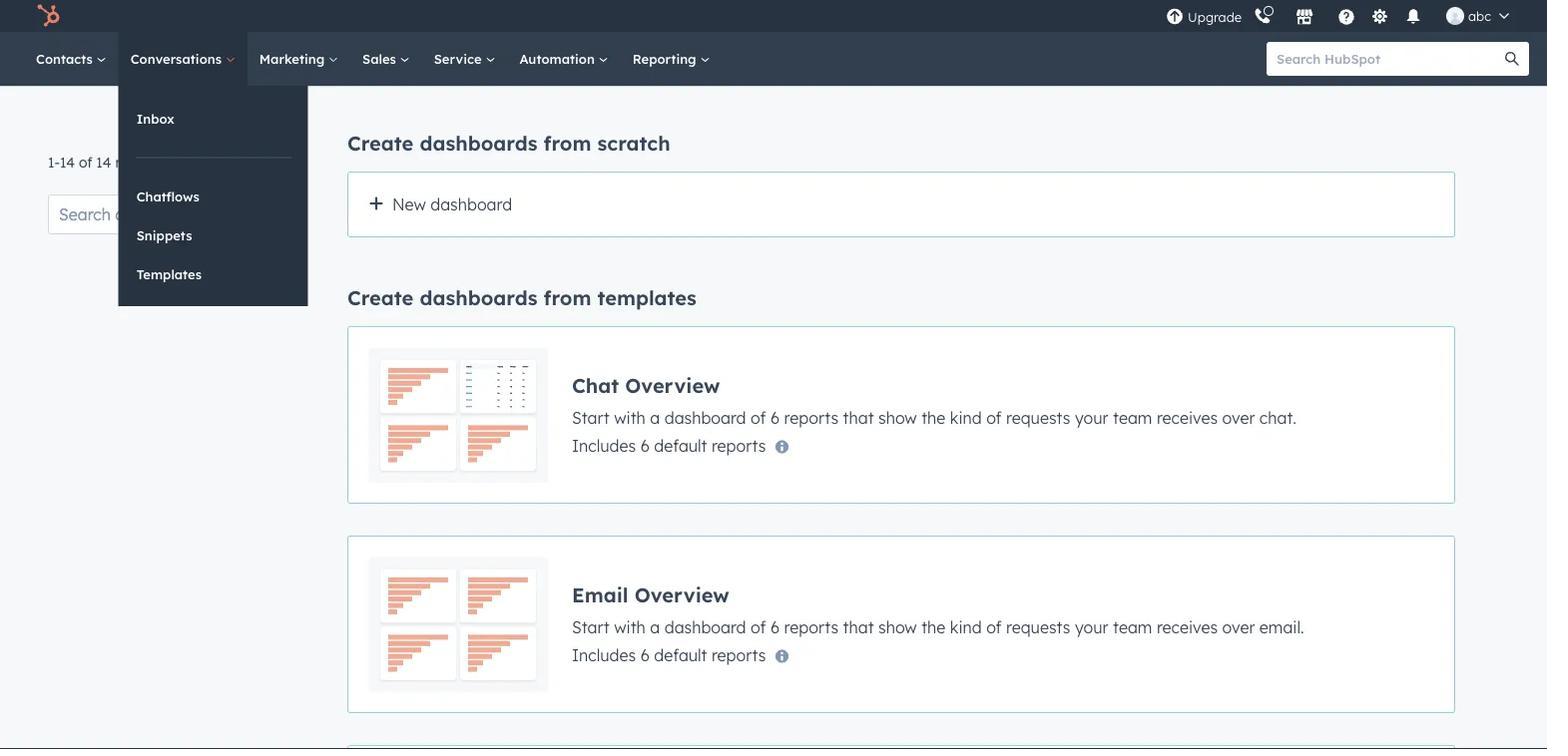 Task type: describe. For each thing, give the bounding box(es) containing it.
templates link
[[119, 256, 308, 294]]

none checkbox email overview
[[348, 536, 1456, 714]]

search image
[[1506, 52, 1520, 66]]

help button
[[1330, 0, 1364, 32]]

service
[[434, 50, 486, 67]]

calling icon image
[[1254, 8, 1272, 26]]

team for chat overview
[[1113, 408, 1153, 428]]

a for email
[[650, 618, 660, 638]]

none checkbox chat overview
[[348, 327, 1456, 504]]

kind for chat overview
[[950, 408, 982, 428]]

6 inside email overview start with a dashboard of 6 reports that show the kind of requests your team receives over email.
[[771, 618, 780, 638]]

email overview start with a dashboard of 6 reports that show the kind of requests your team receives over email.
[[572, 583, 1305, 638]]

includes for chat
[[572, 436, 636, 456]]

notifications image
[[1405, 9, 1423, 27]]

menu containing abc
[[1164, 0, 1524, 32]]

New dashboard checkbox
[[348, 172, 1456, 238]]

reports inside chat overview start with a dashboard of 6 reports that show the kind of requests your team receives over chat.
[[784, 408, 839, 428]]

a for chat
[[650, 408, 660, 428]]

the for email overview
[[922, 618, 946, 638]]

overview for email overview
[[635, 583, 730, 608]]

includes 6 default reports for chat
[[572, 436, 766, 456]]

create dashboards from templates
[[348, 286, 697, 311]]

contacts link
[[24, 32, 119, 86]]

show for email overview
[[879, 618, 917, 638]]

show for chat overview
[[879, 408, 917, 428]]

snippets
[[137, 227, 192, 244]]

chatflows
[[137, 188, 199, 205]]

settings image
[[1372, 8, 1390, 26]]

automation link
[[508, 32, 621, 86]]

from for templates
[[544, 286, 592, 311]]

over for chat overview
[[1223, 408, 1256, 428]]

hubspot image
[[36, 4, 60, 28]]

notifications button
[[1397, 0, 1431, 32]]

new dashboard
[[392, 195, 512, 215]]

that for email overview
[[843, 618, 874, 638]]

your for email overview
[[1075, 618, 1109, 638]]

chat
[[572, 373, 619, 398]]

gary orlando image
[[1447, 7, 1465, 25]]

default for email overview
[[654, 646, 708, 666]]

Search search field
[[48, 195, 298, 235]]

includes for email
[[572, 646, 636, 666]]

reporting
[[633, 50, 700, 67]]

with for email
[[614, 618, 646, 638]]

upgrade image
[[1166, 8, 1184, 26]]

0 vertical spatial dashboard
[[431, 195, 512, 215]]

1 14 from the left
[[60, 154, 75, 171]]

that for chat overview
[[843, 408, 874, 428]]

includes 6 default reports for email
[[572, 646, 766, 666]]

service link
[[422, 32, 508, 86]]

email.
[[1260, 618, 1305, 638]]

dashboard for email overview
[[665, 618, 746, 638]]

results
[[115, 154, 158, 171]]

6 inside chat overview start with a dashboard of 6 reports that show the kind of requests your team receives over chat.
[[771, 408, 780, 428]]

2 14 from the left
[[96, 154, 111, 171]]

create for create dashboards from scratch
[[348, 131, 414, 156]]

reporting link
[[621, 32, 722, 86]]

conversations menu
[[119, 86, 308, 307]]

chat overview start with a dashboard of 6 reports that show the kind of requests your team receives over chat.
[[572, 373, 1297, 428]]



Task type: vqa. For each thing, say whether or not it's contained in the screenshot.
receives corresponding to Email Overview
yes



Task type: locate. For each thing, give the bounding box(es) containing it.
14
[[60, 154, 75, 171], [96, 154, 111, 171]]

1 default from the top
[[654, 436, 708, 456]]

that inside chat overview start with a dashboard of 6 reports that show the kind of requests your team receives over chat.
[[843, 408, 874, 428]]

2 includes 6 default reports from the top
[[572, 646, 766, 666]]

chat overview image
[[368, 348, 548, 483]]

start down 'email'
[[572, 618, 610, 638]]

includes 6 default reports down 'email'
[[572, 646, 766, 666]]

6
[[771, 408, 780, 428], [641, 436, 650, 456], [771, 618, 780, 638], [641, 646, 650, 666]]

none checkbox containing chat overview
[[348, 327, 1456, 504]]

1 create from the top
[[348, 131, 414, 156]]

1 vertical spatial the
[[922, 618, 946, 638]]

0 vertical spatial a
[[650, 408, 660, 428]]

1 vertical spatial includes
[[572, 646, 636, 666]]

includes inside chat overview option
[[572, 436, 636, 456]]

requests
[[1007, 408, 1071, 428], [1007, 618, 1071, 638]]

overview
[[625, 373, 720, 398], [635, 583, 730, 608]]

2 requests from the top
[[1007, 618, 1071, 638]]

1 vertical spatial includes 6 default reports
[[572, 646, 766, 666]]

includes 6 default reports down chat
[[572, 436, 766, 456]]

overview inside email overview start with a dashboard of 6 reports that show the kind of requests your team receives over email.
[[635, 583, 730, 608]]

2 from from the top
[[544, 286, 592, 311]]

new
[[392, 195, 426, 215]]

conversations
[[131, 50, 225, 67]]

start for email
[[572, 618, 610, 638]]

1 over from the top
[[1223, 408, 1256, 428]]

snippets link
[[119, 217, 308, 255]]

with down chat
[[614, 408, 646, 428]]

dashboards for scratch
[[420, 131, 538, 156]]

1 vertical spatial show
[[879, 618, 917, 638]]

search button
[[1496, 42, 1530, 76]]

sales link
[[351, 32, 422, 86]]

team for email overview
[[1113, 618, 1153, 638]]

kind
[[950, 408, 982, 428], [950, 618, 982, 638]]

includes down 'email'
[[572, 646, 636, 666]]

kind inside chat overview start with a dashboard of 6 reports that show the kind of requests your team receives over chat.
[[950, 408, 982, 428]]

create for create dashboards from templates
[[348, 286, 414, 311]]

1 kind from the top
[[950, 408, 982, 428]]

your inside chat overview start with a dashboard of 6 reports that show the kind of requests your team receives over chat.
[[1075, 408, 1109, 428]]

1 vertical spatial start
[[572, 618, 610, 638]]

a inside email overview start with a dashboard of 6 reports that show the kind of requests your team receives over email.
[[650, 618, 660, 638]]

0 vertical spatial default
[[654, 436, 708, 456]]

from left scratch
[[544, 131, 592, 156]]

1 receives from the top
[[1157, 408, 1218, 428]]

includes inside email overview option
[[572, 646, 636, 666]]

none checkbox containing email overview
[[348, 536, 1456, 714]]

templates
[[137, 266, 202, 283]]

reports
[[784, 408, 839, 428], [712, 436, 766, 456], [784, 618, 839, 638], [712, 646, 766, 666]]

with for chat
[[614, 408, 646, 428]]

calling icon button
[[1246, 3, 1280, 29]]

receives
[[1157, 408, 1218, 428], [1157, 618, 1218, 638]]

1 vertical spatial your
[[1075, 618, 1109, 638]]

your
[[1075, 408, 1109, 428], [1075, 618, 1109, 638]]

2 with from the top
[[614, 618, 646, 638]]

overview right 'email'
[[635, 583, 730, 608]]

abc button
[[1435, 0, 1522, 32]]

0 vertical spatial requests
[[1007, 408, 1071, 428]]

1 vertical spatial dashboard
[[665, 408, 746, 428]]

over inside email overview start with a dashboard of 6 reports that show the kind of requests your team receives over email.
[[1223, 618, 1256, 638]]

1 vertical spatial from
[[544, 286, 592, 311]]

2 your from the top
[[1075, 618, 1109, 638]]

0 vertical spatial with
[[614, 408, 646, 428]]

marketplaces image
[[1296, 9, 1314, 27]]

includes
[[572, 436, 636, 456], [572, 646, 636, 666]]

receives inside email overview start with a dashboard of 6 reports that show the kind of requests your team receives over email.
[[1157, 618, 1218, 638]]

dashboard inside chat overview start with a dashboard of 6 reports that show the kind of requests your team receives over chat.
[[665, 408, 746, 428]]

help image
[[1338, 9, 1356, 27]]

1 dashboards from the top
[[420, 131, 538, 156]]

chat.
[[1260, 408, 1297, 428]]

email overview image
[[368, 557, 548, 693]]

of
[[79, 154, 92, 171], [751, 408, 766, 428], [987, 408, 1002, 428], [751, 618, 766, 638], [987, 618, 1002, 638]]

create dashboards from scratch
[[348, 131, 671, 156]]

over left email.
[[1223, 618, 1256, 638]]

show inside chat overview start with a dashboard of 6 reports that show the kind of requests your team receives over chat.
[[879, 408, 917, 428]]

1 vertical spatial with
[[614, 618, 646, 638]]

team inside email overview start with a dashboard of 6 reports that show the kind of requests your team receives over email.
[[1113, 618, 1153, 638]]

1 vertical spatial default
[[654, 646, 708, 666]]

a
[[650, 408, 660, 428], [650, 618, 660, 638]]

with down 'email'
[[614, 618, 646, 638]]

1 vertical spatial overview
[[635, 583, 730, 608]]

1 requests from the top
[[1007, 408, 1071, 428]]

1-
[[48, 154, 60, 171]]

start inside email overview start with a dashboard of 6 reports that show the kind of requests your team receives over email.
[[572, 618, 610, 638]]

2 that from the top
[[843, 618, 874, 638]]

1 the from the top
[[922, 408, 946, 428]]

1 start from the top
[[572, 408, 610, 428]]

0 horizontal spatial 14
[[60, 154, 75, 171]]

overview inside chat overview start with a dashboard of 6 reports that show the kind of requests your team receives over chat.
[[625, 373, 720, 398]]

2 none checkbox from the top
[[348, 536, 1456, 714]]

includes 6 default reports
[[572, 436, 766, 456], [572, 646, 766, 666]]

a inside chat overview start with a dashboard of 6 reports that show the kind of requests your team receives over chat.
[[650, 408, 660, 428]]

Search HubSpot search field
[[1267, 42, 1512, 76]]

automation
[[520, 50, 599, 67]]

start
[[572, 408, 610, 428], [572, 618, 610, 638]]

0 vertical spatial your
[[1075, 408, 1109, 428]]

receives inside chat overview start with a dashboard of 6 reports that show the kind of requests your team receives over chat.
[[1157, 408, 1218, 428]]

1 a from the top
[[650, 408, 660, 428]]

1 team from the top
[[1113, 408, 1153, 428]]

requests for email overview
[[1007, 618, 1071, 638]]

overview for chat overview
[[625, 373, 720, 398]]

0 vertical spatial receives
[[1157, 408, 1218, 428]]

1 vertical spatial over
[[1223, 618, 1256, 638]]

2 start from the top
[[572, 618, 610, 638]]

0 vertical spatial includes 6 default reports
[[572, 436, 766, 456]]

0 vertical spatial dashboards
[[420, 131, 538, 156]]

from left templates
[[544, 286, 592, 311]]

inbox link
[[119, 100, 308, 138]]

2 create from the top
[[348, 286, 414, 311]]

show inside email overview start with a dashboard of 6 reports that show the kind of requests your team receives over email.
[[879, 618, 917, 638]]

sales
[[363, 50, 400, 67]]

show
[[879, 408, 917, 428], [879, 618, 917, 638]]

the
[[922, 408, 946, 428], [922, 618, 946, 638]]

with
[[614, 408, 646, 428], [614, 618, 646, 638]]

0 vertical spatial show
[[879, 408, 917, 428]]

2 includes from the top
[[572, 646, 636, 666]]

1 with from the top
[[614, 408, 646, 428]]

team
[[1113, 408, 1153, 428], [1113, 618, 1153, 638]]

the for chat overview
[[922, 408, 946, 428]]

receives for chat overview
[[1157, 408, 1218, 428]]

requests for chat overview
[[1007, 408, 1071, 428]]

over inside chat overview start with a dashboard of 6 reports that show the kind of requests your team receives over chat.
[[1223, 408, 1256, 428]]

kind for email overview
[[950, 618, 982, 638]]

requests inside email overview start with a dashboard of 6 reports that show the kind of requests your team receives over email.
[[1007, 618, 1071, 638]]

0 vertical spatial team
[[1113, 408, 1153, 428]]

start down chat
[[572, 408, 610, 428]]

contacts
[[36, 50, 97, 67]]

0 vertical spatial from
[[544, 131, 592, 156]]

menu
[[1164, 0, 1524, 32]]

0 vertical spatial includes
[[572, 436, 636, 456]]

1 vertical spatial receives
[[1157, 618, 1218, 638]]

1 show from the top
[[879, 408, 917, 428]]

2 default from the top
[[654, 646, 708, 666]]

1 your from the top
[[1075, 408, 1109, 428]]

chatflows link
[[119, 178, 308, 216]]

marketing
[[259, 50, 329, 67]]

2 over from the top
[[1223, 618, 1256, 638]]

1 vertical spatial requests
[[1007, 618, 1071, 638]]

your inside email overview start with a dashboard of 6 reports that show the kind of requests your team receives over email.
[[1075, 618, 1109, 638]]

0 vertical spatial over
[[1223, 408, 1256, 428]]

create
[[348, 131, 414, 156], [348, 286, 414, 311]]

2 the from the top
[[922, 618, 946, 638]]

scratch
[[598, 131, 671, 156]]

dashboard inside email overview start with a dashboard of 6 reports that show the kind of requests your team receives over email.
[[665, 618, 746, 638]]

the inside chat overview start with a dashboard of 6 reports that show the kind of requests your team receives over chat.
[[922, 408, 946, 428]]

from for scratch
[[544, 131, 592, 156]]

conversations link
[[119, 32, 247, 86]]

1 vertical spatial none checkbox
[[348, 536, 1456, 714]]

0 vertical spatial the
[[922, 408, 946, 428]]

reports inside email overview start with a dashboard of 6 reports that show the kind of requests your team receives over email.
[[784, 618, 839, 638]]

abc
[[1469, 7, 1492, 24]]

0 vertical spatial start
[[572, 408, 610, 428]]

that inside email overview start with a dashboard of 6 reports that show the kind of requests your team receives over email.
[[843, 618, 874, 638]]

marketing link
[[247, 32, 351, 86]]

dashboards down new dashboard at the top
[[420, 286, 538, 311]]

team inside chat overview start with a dashboard of 6 reports that show the kind of requests your team receives over chat.
[[1113, 408, 1153, 428]]

1 vertical spatial a
[[650, 618, 660, 638]]

1 vertical spatial create
[[348, 286, 414, 311]]

2 team from the top
[[1113, 618, 1153, 638]]

dashboards
[[420, 131, 538, 156], [420, 286, 538, 311]]

receives left chat.
[[1157, 408, 1218, 428]]

default
[[654, 436, 708, 456], [654, 646, 708, 666]]

from
[[544, 131, 592, 156], [544, 286, 592, 311]]

receives left email.
[[1157, 618, 1218, 638]]

dashboard
[[431, 195, 512, 215], [665, 408, 746, 428], [665, 618, 746, 638]]

1 includes from the top
[[572, 436, 636, 456]]

0 vertical spatial none checkbox
[[348, 327, 1456, 504]]

0 vertical spatial create
[[348, 131, 414, 156]]

inbox
[[137, 110, 175, 127]]

requests inside chat overview start with a dashboard of 6 reports that show the kind of requests your team receives over chat.
[[1007, 408, 1071, 428]]

2 vertical spatial dashboard
[[665, 618, 746, 638]]

with inside email overview start with a dashboard of 6 reports that show the kind of requests your team receives over email.
[[614, 618, 646, 638]]

dashboards up new dashboard at the top
[[420, 131, 538, 156]]

0 vertical spatial kind
[[950, 408, 982, 428]]

default inside email overview option
[[654, 646, 708, 666]]

dashboards for templates
[[420, 286, 538, 311]]

2 show from the top
[[879, 618, 917, 638]]

upgrade
[[1188, 9, 1242, 25]]

includes down chat
[[572, 436, 636, 456]]

overview right chat
[[625, 373, 720, 398]]

1 vertical spatial dashboards
[[420, 286, 538, 311]]

0 vertical spatial overview
[[625, 373, 720, 398]]

kind inside email overview start with a dashboard of 6 reports that show the kind of requests your team receives over email.
[[950, 618, 982, 638]]

2 dashboards from the top
[[420, 286, 538, 311]]

email
[[572, 583, 629, 608]]

dashboard for chat overview
[[665, 408, 746, 428]]

start inside chat overview start with a dashboard of 6 reports that show the kind of requests your team receives over chat.
[[572, 408, 610, 428]]

1 that from the top
[[843, 408, 874, 428]]

1 vertical spatial kind
[[950, 618, 982, 638]]

2 kind from the top
[[950, 618, 982, 638]]

templates
[[598, 286, 697, 311]]

the inside email overview start with a dashboard of 6 reports that show the kind of requests your team receives over email.
[[922, 618, 946, 638]]

None checkbox
[[348, 327, 1456, 504], [348, 536, 1456, 714]]

over for email overview
[[1223, 618, 1256, 638]]

2 a from the top
[[650, 618, 660, 638]]

1 vertical spatial that
[[843, 618, 874, 638]]

marketplaces button
[[1284, 0, 1326, 32]]

that
[[843, 408, 874, 428], [843, 618, 874, 638]]

settings link
[[1368, 5, 1393, 26]]

1 none checkbox from the top
[[348, 327, 1456, 504]]

default inside chat overview option
[[654, 436, 708, 456]]

1 vertical spatial team
[[1113, 618, 1153, 638]]

start for chat
[[572, 408, 610, 428]]

receives for email overview
[[1157, 618, 1218, 638]]

hubspot link
[[24, 4, 75, 28]]

1 horizontal spatial 14
[[96, 154, 111, 171]]

1 includes 6 default reports from the top
[[572, 436, 766, 456]]

create down the new
[[348, 286, 414, 311]]

create up the new
[[348, 131, 414, 156]]

with inside chat overview start with a dashboard of 6 reports that show the kind of requests your team receives over chat.
[[614, 408, 646, 428]]

over left chat.
[[1223, 408, 1256, 428]]

over
[[1223, 408, 1256, 428], [1223, 618, 1256, 638]]

1 from from the top
[[544, 131, 592, 156]]

1-14 of 14 results
[[48, 154, 158, 171]]

2 receives from the top
[[1157, 618, 1218, 638]]

default for chat overview
[[654, 436, 708, 456]]

your for chat overview
[[1075, 408, 1109, 428]]

0 vertical spatial that
[[843, 408, 874, 428]]



